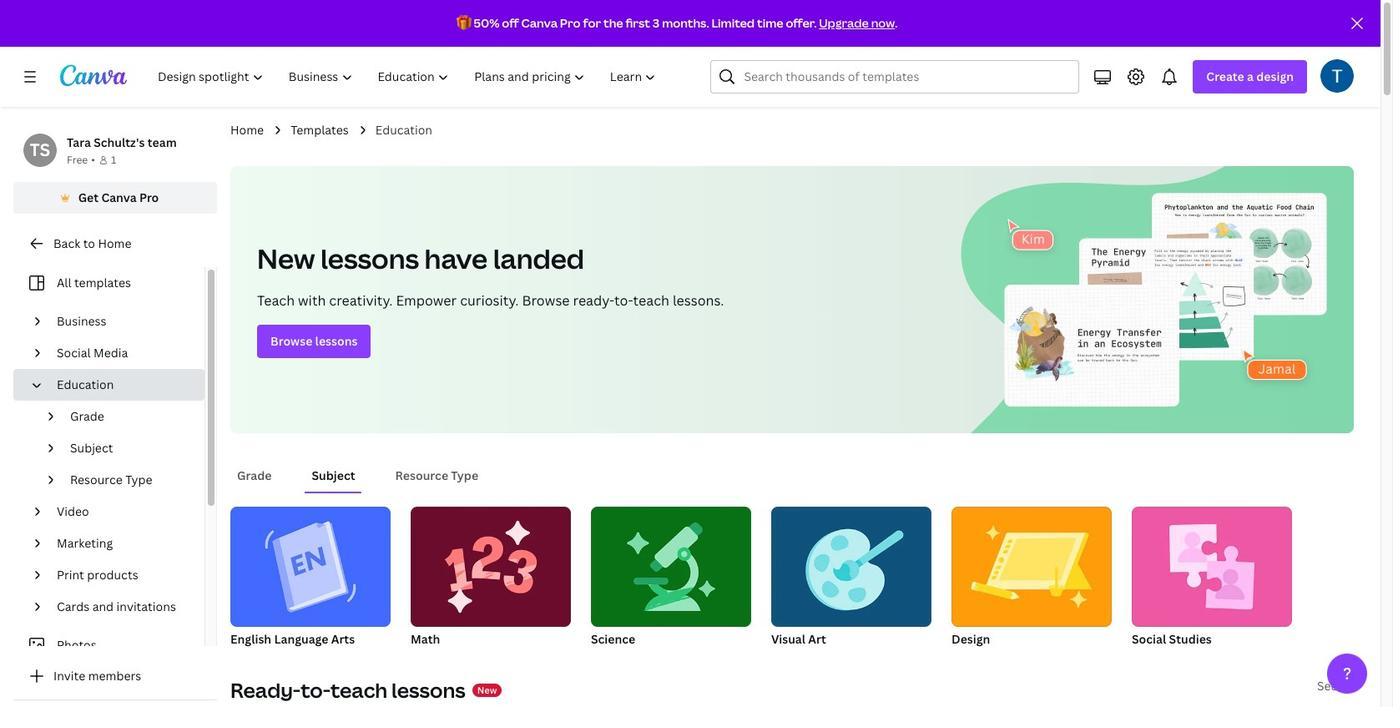 Task type: describe. For each thing, give the bounding box(es) containing it.
top level navigation element
[[147, 60, 671, 94]]

🎁
[[456, 15, 471, 31]]

new for new
[[477, 684, 497, 696]]

off
[[502, 15, 519, 31]]

curiosity.
[[460, 291, 519, 310]]

design link
[[952, 507, 1112, 650]]

create a design
[[1207, 68, 1294, 84]]

1 horizontal spatial to-
[[615, 291, 633, 310]]

1 horizontal spatial resource type button
[[389, 460, 485, 492]]

all
[[57, 275, 71, 291]]

invitations
[[117, 599, 176, 615]]

creativity.
[[329, 291, 393, 310]]

studies
[[1169, 631, 1212, 647]]

templates link
[[291, 121, 349, 139]]

templates
[[74, 275, 131, 291]]

1 horizontal spatial grade button
[[230, 460, 278, 492]]

math
[[411, 631, 440, 647]]

see all link
[[1318, 678, 1354, 694]]

1 horizontal spatial pro
[[560, 15, 581, 31]]

visual art
[[772, 631, 826, 647]]

upgrade now button
[[819, 15, 895, 31]]

the
[[604, 15, 623, 31]]

language
[[274, 631, 329, 647]]

resource for resource type button to the left
[[70, 472, 123, 488]]

0 horizontal spatial resource type button
[[63, 464, 195, 496]]

cards and invitations link
[[50, 591, 195, 623]]

video
[[57, 504, 89, 519]]

lessons for browse
[[315, 333, 358, 349]]

0 horizontal spatial to-
[[301, 676, 331, 704]]

print
[[57, 567, 84, 583]]

1 horizontal spatial education
[[375, 122, 433, 138]]

schultz's
[[94, 134, 145, 150]]

social media
[[57, 345, 128, 361]]

1 horizontal spatial subject button
[[305, 460, 362, 492]]

browse lessons
[[271, 333, 358, 349]]

tara schultz's team element
[[23, 134, 57, 167]]

grade for "grade" "button" to the right
[[237, 468, 272, 483]]

science
[[591, 631, 636, 647]]

english
[[230, 631, 271, 647]]

all templates link
[[23, 267, 195, 299]]

ready-
[[573, 291, 615, 310]]

marketing
[[57, 535, 113, 551]]

science link
[[591, 507, 752, 650]]

offer.
[[786, 15, 817, 31]]

photos
[[57, 637, 97, 653]]

free •
[[67, 153, 95, 167]]

get canva pro
[[78, 190, 159, 205]]

templates
[[291, 122, 349, 138]]

and
[[92, 599, 114, 615]]

•
[[91, 153, 95, 167]]

photos link
[[23, 630, 195, 661]]

arts
[[331, 631, 355, 647]]

cards
[[57, 599, 90, 615]]

business
[[57, 313, 107, 329]]

cards and invitations
[[57, 599, 176, 615]]

see all
[[1318, 678, 1354, 694]]

home link
[[230, 121, 264, 139]]

1
[[111, 153, 116, 167]]

free
[[67, 153, 88, 167]]

0 horizontal spatial grade button
[[63, 401, 195, 433]]

math link
[[411, 507, 571, 650]]

business link
[[50, 306, 195, 337]]

🎁 50% off canva pro for the first 3 months. limited time offer. upgrade now .
[[456, 15, 898, 31]]

english language arts link
[[230, 507, 391, 650]]

0 horizontal spatial type
[[125, 472, 152, 488]]

new lessons have landed image
[[954, 166, 1354, 433]]

marketing link
[[50, 528, 195, 559]]

create
[[1207, 68, 1245, 84]]

invite members
[[53, 668, 141, 684]]

canva inside "button"
[[101, 190, 137, 205]]

print products
[[57, 567, 138, 583]]

have
[[425, 240, 488, 276]]

a
[[1248, 68, 1254, 84]]

tara schultz's team image
[[23, 134, 57, 167]]

subject for left subject button
[[70, 440, 113, 456]]

1 vertical spatial education
[[57, 377, 114, 392]]

tara
[[67, 134, 91, 150]]

design
[[1257, 68, 1294, 84]]

new lessons have landed
[[257, 240, 585, 276]]

subject for the rightmost subject button
[[312, 468, 355, 483]]

all
[[1341, 678, 1354, 694]]



Task type: locate. For each thing, give the bounding box(es) containing it.
1 horizontal spatial browse
[[522, 291, 570, 310]]

1 vertical spatial lessons
[[315, 333, 358, 349]]

social for social media
[[57, 345, 91, 361]]

canva
[[521, 15, 558, 31], [101, 190, 137, 205]]

resource for the right resource type button
[[395, 468, 448, 483]]

social media link
[[50, 337, 195, 369]]

0 vertical spatial education
[[375, 122, 433, 138]]

0 horizontal spatial grade
[[70, 408, 104, 424]]

get canva pro button
[[13, 182, 217, 214]]

0 horizontal spatial education
[[57, 377, 114, 392]]

lessons up creativity.
[[321, 240, 419, 276]]

canva right the off
[[521, 15, 558, 31]]

invite members button
[[13, 660, 217, 693]]

months.
[[662, 15, 709, 31]]

browse inside "link"
[[271, 333, 313, 349]]

0 vertical spatial to-
[[615, 291, 633, 310]]

see
[[1318, 678, 1338, 694]]

0 horizontal spatial pro
[[139, 190, 159, 205]]

0 vertical spatial grade button
[[63, 401, 195, 433]]

0 vertical spatial new
[[257, 240, 315, 276]]

Search search field
[[744, 61, 1069, 93]]

0 horizontal spatial resource
[[70, 472, 123, 488]]

lessons.
[[673, 291, 724, 310]]

1 vertical spatial teach
[[331, 676, 388, 704]]

media
[[94, 345, 128, 361]]

products
[[87, 567, 138, 583]]

ready-to-teach lessons
[[230, 676, 466, 704]]

landed
[[493, 240, 585, 276]]

0 horizontal spatial resource type
[[70, 472, 152, 488]]

type
[[451, 468, 479, 483], [125, 472, 152, 488]]

resource
[[395, 468, 448, 483], [70, 472, 123, 488]]

tara schultz image
[[1321, 59, 1354, 93]]

empower
[[396, 291, 457, 310]]

social studies
[[1132, 631, 1212, 647]]

grade button
[[63, 401, 195, 433], [230, 460, 278, 492]]

browse down teach
[[271, 333, 313, 349]]

0 horizontal spatial subject button
[[63, 433, 195, 464]]

0 horizontal spatial browse
[[271, 333, 313, 349]]

.
[[895, 15, 898, 31]]

english language arts
[[230, 631, 355, 647]]

1 vertical spatial canva
[[101, 190, 137, 205]]

1 horizontal spatial resource type
[[395, 468, 479, 483]]

first
[[626, 15, 650, 31]]

home left templates
[[230, 122, 264, 138]]

1 vertical spatial new
[[477, 684, 497, 696]]

0 vertical spatial subject
[[70, 440, 113, 456]]

social inside 'link'
[[57, 345, 91, 361]]

social for social studies
[[1132, 631, 1167, 647]]

0 horizontal spatial subject
[[70, 440, 113, 456]]

lessons inside "link"
[[315, 333, 358, 349]]

video link
[[50, 496, 195, 528]]

1 vertical spatial grade button
[[230, 460, 278, 492]]

all templates
[[57, 275, 131, 291]]

teach
[[257, 291, 295, 310]]

1 vertical spatial grade
[[237, 468, 272, 483]]

social left "studies"
[[1132, 631, 1167, 647]]

subject
[[70, 440, 113, 456], [312, 468, 355, 483]]

create a design button
[[1194, 60, 1308, 94]]

1 horizontal spatial home
[[230, 122, 264, 138]]

teach down arts
[[331, 676, 388, 704]]

new for new lessons have landed
[[257, 240, 315, 276]]

pro inside "button"
[[139, 190, 159, 205]]

resource type
[[395, 468, 479, 483], [70, 472, 152, 488]]

1 horizontal spatial resource
[[395, 468, 448, 483]]

1 vertical spatial subject
[[312, 468, 355, 483]]

tara schultz's team
[[67, 134, 177, 150]]

pro left "for"
[[560, 15, 581, 31]]

time
[[757, 15, 784, 31]]

lessons down math
[[392, 676, 466, 704]]

50%
[[474, 15, 500, 31]]

1 horizontal spatial social
[[1132, 631, 1167, 647]]

3
[[653, 15, 660, 31]]

lessons down with on the left top
[[315, 333, 358, 349]]

teach with creativity. empower curiosity. browse ready-to-teach lessons.
[[257, 291, 724, 310]]

0 horizontal spatial home
[[98, 235, 132, 251]]

1 horizontal spatial grade
[[237, 468, 272, 483]]

team
[[148, 134, 177, 150]]

0 vertical spatial grade
[[70, 408, 104, 424]]

education down top level navigation element
[[375, 122, 433, 138]]

to- down language at the bottom
[[301, 676, 331, 704]]

for
[[583, 15, 601, 31]]

upgrade
[[819, 15, 869, 31]]

0 vertical spatial browse
[[522, 291, 570, 310]]

pro down team
[[139, 190, 159, 205]]

canva right get
[[101, 190, 137, 205]]

invite
[[53, 668, 85, 684]]

0 vertical spatial canva
[[521, 15, 558, 31]]

now
[[871, 15, 895, 31]]

back
[[53, 235, 80, 251]]

1 horizontal spatial type
[[451, 468, 479, 483]]

home
[[230, 122, 264, 138], [98, 235, 132, 251]]

1 vertical spatial browse
[[271, 333, 313, 349]]

social down business
[[57, 345, 91, 361]]

1 vertical spatial home
[[98, 235, 132, 251]]

0 vertical spatial home
[[230, 122, 264, 138]]

grade for "grade" "button" to the left
[[70, 408, 104, 424]]

education
[[375, 122, 433, 138], [57, 377, 114, 392]]

teach
[[633, 291, 670, 310], [331, 676, 388, 704]]

0 vertical spatial pro
[[560, 15, 581, 31]]

get
[[78, 190, 99, 205]]

members
[[88, 668, 141, 684]]

print products link
[[50, 559, 195, 591]]

0 horizontal spatial teach
[[331, 676, 388, 704]]

to- left 'lessons.'
[[615, 291, 633, 310]]

visual art link
[[772, 507, 932, 650]]

browse lessons link
[[257, 325, 371, 358]]

0 horizontal spatial new
[[257, 240, 315, 276]]

0 vertical spatial teach
[[633, 291, 670, 310]]

lessons
[[321, 240, 419, 276], [315, 333, 358, 349], [392, 676, 466, 704]]

1 horizontal spatial canva
[[521, 15, 558, 31]]

1 horizontal spatial subject
[[312, 468, 355, 483]]

visual
[[772, 631, 806, 647]]

1 horizontal spatial new
[[477, 684, 497, 696]]

0 horizontal spatial social
[[57, 345, 91, 361]]

0 vertical spatial lessons
[[321, 240, 419, 276]]

teach left 'lessons.'
[[633, 291, 670, 310]]

social studies link
[[1132, 507, 1293, 650]]

1 vertical spatial social
[[1132, 631, 1167, 647]]

None search field
[[711, 60, 1080, 94]]

browse down landed on the left top
[[522, 291, 570, 310]]

1 horizontal spatial teach
[[633, 291, 670, 310]]

browse
[[522, 291, 570, 310], [271, 333, 313, 349]]

home right to
[[98, 235, 132, 251]]

0 horizontal spatial canva
[[101, 190, 137, 205]]

1 vertical spatial pro
[[139, 190, 159, 205]]

0 vertical spatial social
[[57, 345, 91, 361]]

education down "social media"
[[57, 377, 114, 392]]

lessons for new
[[321, 240, 419, 276]]

pro
[[560, 15, 581, 31], [139, 190, 159, 205]]

design
[[952, 631, 991, 647]]

2 vertical spatial lessons
[[392, 676, 466, 704]]

art
[[809, 631, 826, 647]]

back to home
[[53, 235, 132, 251]]

back to home link
[[13, 227, 217, 261]]

with
[[298, 291, 326, 310]]

1 vertical spatial to-
[[301, 676, 331, 704]]

social
[[57, 345, 91, 361], [1132, 631, 1167, 647]]

ready-
[[230, 676, 301, 704]]

subject button
[[63, 433, 195, 464], [305, 460, 362, 492]]



Task type: vqa. For each thing, say whether or not it's contained in the screenshot.
Business on the top left of page
yes



